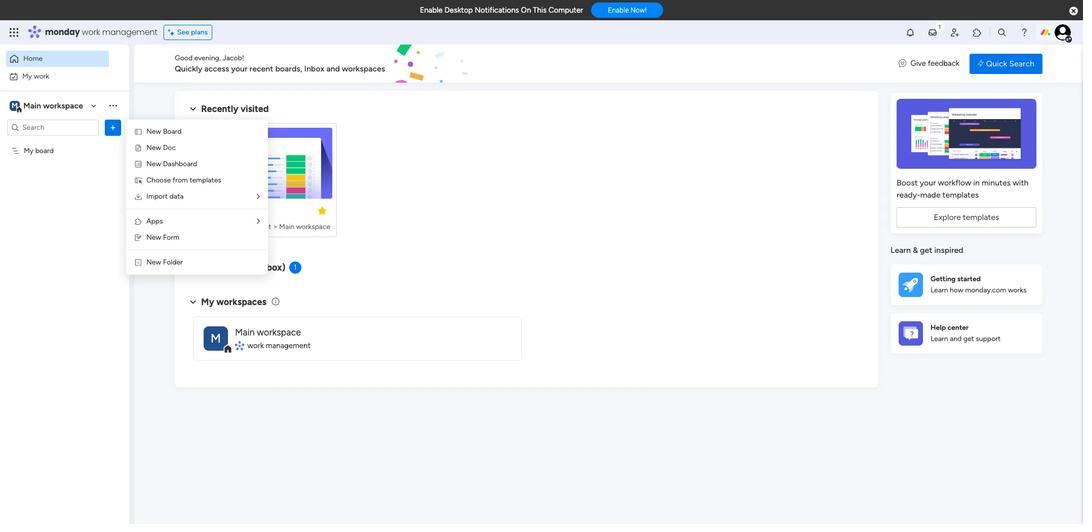 Task type: vqa. For each thing, say whether or not it's contained in the screenshot.
Add to favorites icon
no



Task type: describe. For each thing, give the bounding box(es) containing it.
my board list box
[[0, 140, 129, 296]]

and inside help center learn and get support
[[951, 335, 962, 343]]

Search in workspace field
[[21, 122, 85, 133]]

new for new dashboard
[[147, 160, 161, 168]]

update
[[201, 262, 232, 273]]

boost
[[897, 178, 918, 188]]

this
[[533, 6, 547, 15]]

getting
[[931, 275, 956, 283]]

enable now!
[[608, 6, 647, 14]]

0 vertical spatial management
[[102, 26, 158, 38]]

new board
[[147, 127, 182, 136]]

1 vertical spatial main
[[279, 223, 295, 231]]

plans
[[191, 28, 208, 36]]

new doc
[[147, 143, 176, 152]]

board inside list box
[[35, 146, 54, 155]]

center
[[948, 323, 969, 332]]

1 vertical spatial my board
[[214, 206, 250, 215]]

monday.com
[[966, 286, 1007, 295]]

0 vertical spatial learn
[[891, 245, 911, 255]]

getting started element
[[891, 264, 1043, 305]]

0 vertical spatial get
[[921, 245, 933, 255]]

my inside button
[[22, 72, 32, 80]]

templates image image
[[900, 99, 1034, 169]]

help center element
[[891, 313, 1043, 354]]

home button
[[6, 51, 109, 67]]

help image
[[1020, 27, 1030, 38]]

access
[[204, 64, 229, 74]]

desktop
[[445, 6, 473, 15]]

new form
[[147, 233, 179, 242]]

notifications image
[[906, 27, 916, 38]]

work up update
[[212, 223, 228, 231]]

works
[[1009, 286, 1027, 295]]

m for the bottom workspace icon
[[211, 331, 221, 345]]

on
[[521, 6, 531, 15]]

list arrow image for apps
[[257, 218, 260, 225]]

enable desktop notifications on this computer
[[420, 6, 584, 15]]

boards,
[[275, 64, 302, 74]]

new folder
[[147, 258, 183, 267]]

1
[[294, 263, 297, 272]]

0 horizontal spatial workspace image
[[10, 100, 20, 111]]

1 horizontal spatial board
[[228, 206, 250, 215]]

options image
[[108, 122, 118, 133]]

workflow
[[939, 178, 972, 188]]

2 vertical spatial main
[[235, 327, 255, 338]]

import data
[[147, 192, 184, 201]]

work down my workspaces
[[248, 341, 264, 350]]

new for new form
[[147, 233, 161, 242]]

1 horizontal spatial main workspace
[[235, 327, 301, 338]]

boost your workflow in minutes with ready-made templates
[[897, 178, 1029, 200]]

close recently visited image
[[187, 103, 199, 115]]

0 horizontal spatial apps image
[[134, 217, 142, 226]]

learn for getting
[[931, 286, 949, 295]]

help
[[931, 323, 946, 332]]

form image
[[134, 234, 142, 242]]

inbox image
[[928, 27, 938, 38]]

minutes
[[982, 178, 1011, 188]]

new board image
[[134, 128, 142, 136]]

jacob!
[[223, 54, 244, 62]]

new for new board
[[147, 127, 161, 136]]

see plans
[[177, 28, 208, 36]]

my right public board icon
[[214, 206, 226, 215]]

monday
[[45, 26, 80, 38]]

your inside the boost your workflow in minutes with ready-made templates
[[920, 178, 937, 188]]

my inside list box
[[24, 146, 34, 155]]

recent
[[250, 64, 273, 74]]

form
[[163, 233, 179, 242]]

visited
[[241, 103, 269, 115]]

and inside good evening, jacob! quickly access your recent boards, inbox and workspaces
[[327, 64, 340, 74]]

inbox
[[304, 64, 325, 74]]

data
[[170, 192, 184, 201]]

my work
[[22, 72, 49, 80]]

0 horizontal spatial workspaces
[[216, 296, 267, 308]]

remove from favorites image
[[317, 206, 327, 216]]

how
[[951, 286, 964, 295]]

close my workspaces image
[[187, 296, 199, 308]]

import data image
[[134, 193, 142, 201]]

>
[[273, 223, 278, 231]]

doc
[[163, 143, 176, 152]]

search
[[1010, 59, 1035, 68]]

evening,
[[194, 54, 221, 62]]

feed
[[234, 262, 253, 273]]

choose from templates image
[[134, 176, 142, 185]]

management for work management > main workspace
[[230, 223, 271, 231]]

good evening, jacob! quickly access your recent boards, inbox and workspaces
[[175, 54, 385, 74]]

new for new doc
[[147, 143, 161, 152]]

(inbox)
[[255, 262, 286, 273]]

work management > main workspace
[[212, 223, 331, 231]]

made
[[921, 190, 941, 200]]

templates inside 'explore templates' button
[[964, 212, 1000, 222]]

invite members image
[[950, 27, 961, 38]]

1 image
[[936, 21, 945, 32]]

templates inside menu
[[190, 176, 221, 185]]

menu containing new board
[[126, 120, 268, 275]]

management for work management
[[266, 341, 311, 350]]

workspaces inside good evening, jacob! quickly access your recent boards, inbox and workspaces
[[342, 64, 385, 74]]

1 vertical spatial workspace image
[[204, 326, 228, 351]]

work right monday
[[82, 26, 100, 38]]

inspired
[[935, 245, 964, 255]]

new folder image
[[134, 259, 142, 267]]

help center learn and get support
[[931, 323, 1001, 343]]

notifications
[[475, 6, 519, 15]]



Task type: locate. For each thing, give the bounding box(es) containing it.
0 vertical spatial list arrow image
[[257, 193, 260, 200]]

main
[[23, 101, 41, 110], [279, 223, 295, 231], [235, 327, 255, 338]]

new right new folder image
[[147, 258, 161, 267]]

main down my work
[[23, 101, 41, 110]]

dashboard
[[163, 160, 197, 168]]

now!
[[631, 6, 647, 14]]

enable now! button
[[592, 3, 664, 18]]

getting started learn how monday.com works
[[931, 275, 1027, 295]]

workspace up "search in workspace" field
[[43, 101, 83, 110]]

quickly
[[175, 64, 202, 74]]

my down "search in workspace" field
[[24, 146, 34, 155]]

2 vertical spatial templates
[[964, 212, 1000, 222]]

get right &
[[921, 245, 933, 255]]

my board right public board icon
[[214, 206, 250, 215]]

explore
[[934, 212, 962, 222]]

work inside button
[[34, 72, 49, 80]]

list arrow image
[[257, 193, 260, 200], [257, 218, 260, 225]]

my workspaces
[[201, 296, 267, 308]]

apps image up form 'icon'
[[134, 217, 142, 226]]

new
[[147, 127, 161, 136], [147, 143, 161, 152], [147, 160, 161, 168], [147, 233, 161, 242], [147, 258, 161, 267]]

with
[[1013, 178, 1029, 188]]

recently visited
[[201, 103, 269, 115]]

folder
[[163, 258, 183, 267]]

list arrow image left >
[[257, 218, 260, 225]]

import
[[147, 192, 168, 201]]

1 vertical spatial workspaces
[[216, 296, 267, 308]]

get
[[921, 245, 933, 255], [964, 335, 975, 343]]

explore templates
[[934, 212, 1000, 222]]

apps image
[[973, 27, 983, 38], [134, 217, 142, 226]]

3 new from the top
[[147, 160, 161, 168]]

enable
[[420, 6, 443, 15], [608, 6, 629, 14]]

learn inside getting started learn how monday.com works
[[931, 286, 949, 295]]

workspaces
[[342, 64, 385, 74], [216, 296, 267, 308]]

learn & get inspired
[[891, 245, 964, 255]]

board
[[35, 146, 54, 155], [228, 206, 250, 215]]

0 vertical spatial apps image
[[973, 27, 983, 38]]

1 horizontal spatial m
[[211, 331, 221, 345]]

templates right from
[[190, 176, 221, 185]]

5 new from the top
[[147, 258, 161, 267]]

learn
[[891, 245, 911, 255], [931, 286, 949, 295], [931, 335, 949, 343]]

0 vertical spatial main
[[23, 101, 41, 110]]

enable left now!
[[608, 6, 629, 14]]

templates inside the boost your workflow in minutes with ready-made templates
[[943, 190, 980, 200]]

4 new from the top
[[147, 233, 161, 242]]

templates down workflow
[[943, 190, 980, 200]]

new for new folder
[[147, 258, 161, 267]]

work down home
[[34, 72, 49, 80]]

1 vertical spatial management
[[230, 223, 271, 231]]

1 horizontal spatial workspace image
[[204, 326, 228, 351]]

your up the made at the top right of the page
[[920, 178, 937, 188]]

workspaces down update feed (inbox)
[[216, 296, 267, 308]]

1 vertical spatial board
[[228, 206, 250, 215]]

workspace up "work management"
[[257, 327, 301, 338]]

v2 user feedback image
[[899, 58, 907, 69]]

public board image
[[200, 205, 211, 216]]

2 vertical spatial workspace
[[257, 327, 301, 338]]

good
[[175, 54, 193, 62]]

see
[[177, 28, 189, 36]]

dapulse close image
[[1070, 6, 1079, 16]]

enable for enable now!
[[608, 6, 629, 14]]

m for the leftmost workspace icon
[[12, 101, 18, 110]]

my right close my workspaces icon
[[201, 296, 214, 308]]

new dashboard image
[[134, 160, 142, 168]]

enable inside button
[[608, 6, 629, 14]]

quick search button
[[970, 53, 1043, 74]]

0 vertical spatial my board
[[24, 146, 54, 155]]

my board down "search in workspace" field
[[24, 146, 54, 155]]

enable left desktop
[[420, 6, 443, 15]]

1 list arrow image from the top
[[257, 193, 260, 200]]

main inside workspace selection element
[[23, 101, 41, 110]]

2 list arrow image from the top
[[257, 218, 260, 225]]

1 horizontal spatial main
[[235, 327, 255, 338]]

0 vertical spatial board
[[35, 146, 54, 155]]

work
[[82, 26, 100, 38], [34, 72, 49, 80], [212, 223, 228, 231], [248, 341, 264, 350]]

my down home
[[22, 72, 32, 80]]

m inside workspace selection element
[[12, 101, 18, 110]]

choose from templates
[[147, 176, 221, 185]]

0 horizontal spatial get
[[921, 245, 933, 255]]

1 vertical spatial m
[[211, 331, 221, 345]]

main down my workspaces
[[235, 327, 255, 338]]

learn for help
[[931, 335, 949, 343]]

enable for enable desktop notifications on this computer
[[420, 6, 443, 15]]

new right form 'icon'
[[147, 233, 161, 242]]

0 vertical spatial workspaces
[[342, 64, 385, 74]]

workspace image
[[10, 100, 20, 111], [204, 326, 228, 351]]

main right >
[[279, 223, 295, 231]]

learn left &
[[891, 245, 911, 255]]

service icon image
[[134, 144, 142, 152]]

1 vertical spatial templates
[[943, 190, 980, 200]]

1 new from the top
[[147, 127, 161, 136]]

list arrow image up work management > main workspace
[[257, 193, 260, 200]]

0 horizontal spatial your
[[231, 64, 248, 74]]

1 vertical spatial workspace
[[296, 223, 331, 231]]

my work button
[[6, 68, 109, 84]]

my
[[22, 72, 32, 80], [24, 146, 34, 155], [214, 206, 226, 215], [201, 296, 214, 308]]

management
[[102, 26, 158, 38], [230, 223, 271, 231], [266, 341, 311, 350]]

2 vertical spatial management
[[266, 341, 311, 350]]

workspace down remove from favorites image
[[296, 223, 331, 231]]

main workspace up "search in workspace" field
[[23, 101, 83, 110]]

and right inbox
[[327, 64, 340, 74]]

1 vertical spatial main workspace
[[235, 327, 301, 338]]

explore templates button
[[897, 207, 1037, 228]]

workspace selection element
[[10, 100, 85, 113]]

see plans button
[[164, 25, 212, 40]]

recently
[[201, 103, 239, 115]]

templates
[[190, 176, 221, 185], [943, 190, 980, 200], [964, 212, 1000, 222]]

in
[[974, 178, 980, 188]]

1 horizontal spatial my board
[[214, 206, 250, 215]]

your down jacob! at left
[[231, 64, 248, 74]]

1 vertical spatial get
[[964, 335, 975, 343]]

work management
[[248, 341, 311, 350]]

0 vertical spatial workspace
[[43, 101, 83, 110]]

0 horizontal spatial and
[[327, 64, 340, 74]]

quick search
[[987, 59, 1035, 68]]

get inside help center learn and get support
[[964, 335, 975, 343]]

0 horizontal spatial main workspace
[[23, 101, 83, 110]]

1 horizontal spatial your
[[920, 178, 937, 188]]

templates right explore
[[964, 212, 1000, 222]]

new right service icon
[[147, 143, 161, 152]]

0 horizontal spatial board
[[35, 146, 54, 155]]

ready-
[[897, 190, 921, 200]]

1 vertical spatial your
[[920, 178, 937, 188]]

your
[[231, 64, 248, 74], [920, 178, 937, 188]]

1 vertical spatial and
[[951, 335, 962, 343]]

learn down getting on the right bottom
[[931, 286, 949, 295]]

support
[[976, 335, 1001, 343]]

jacob simon image
[[1055, 24, 1072, 41]]

v2 bolt switch image
[[978, 58, 984, 69]]

main workspace
[[23, 101, 83, 110], [235, 327, 301, 338]]

home
[[23, 54, 43, 63]]

started
[[958, 275, 982, 283]]

0 vertical spatial and
[[327, 64, 340, 74]]

quick
[[987, 59, 1008, 68]]

0 vertical spatial your
[[231, 64, 248, 74]]

and
[[327, 64, 340, 74], [951, 335, 962, 343]]

0 horizontal spatial main
[[23, 101, 41, 110]]

1 vertical spatial list arrow image
[[257, 218, 260, 225]]

learn inside help center learn and get support
[[931, 335, 949, 343]]

&
[[913, 245, 919, 255]]

select product image
[[9, 27, 19, 38]]

apps
[[147, 217, 163, 226]]

main workspace inside workspace selection element
[[23, 101, 83, 110]]

feedback
[[929, 59, 960, 68]]

0 horizontal spatial m
[[12, 101, 18, 110]]

1 horizontal spatial enable
[[608, 6, 629, 14]]

0 vertical spatial workspace image
[[10, 100, 20, 111]]

0 horizontal spatial my board
[[24, 146, 54, 155]]

board
[[163, 127, 182, 136]]

1 horizontal spatial workspaces
[[342, 64, 385, 74]]

new right new dashboard image
[[147, 160, 161, 168]]

1 vertical spatial apps image
[[134, 217, 142, 226]]

learn down the help
[[931, 335, 949, 343]]

workspaces right inbox
[[342, 64, 385, 74]]

from
[[173, 176, 188, 185]]

0 vertical spatial m
[[12, 101, 18, 110]]

2 vertical spatial learn
[[931, 335, 949, 343]]

update feed (inbox)
[[201, 262, 286, 273]]

apps image right invite members icon
[[973, 27, 983, 38]]

choose
[[147, 176, 171, 185]]

my board
[[24, 146, 54, 155], [214, 206, 250, 215]]

your inside good evening, jacob! quickly access your recent boards, inbox and workspaces
[[231, 64, 248, 74]]

search everything image
[[998, 27, 1008, 38]]

1 horizontal spatial get
[[964, 335, 975, 343]]

and down "center"
[[951, 335, 962, 343]]

2 new from the top
[[147, 143, 161, 152]]

0 horizontal spatial enable
[[420, 6, 443, 15]]

get down "center"
[[964, 335, 975, 343]]

new dashboard
[[147, 160, 197, 168]]

give feedback
[[911, 59, 960, 68]]

option
[[0, 141, 129, 143]]

computer
[[549, 6, 584, 15]]

board right public board icon
[[228, 206, 250, 215]]

monday work management
[[45, 26, 158, 38]]

m
[[12, 101, 18, 110], [211, 331, 221, 345]]

1 horizontal spatial and
[[951, 335, 962, 343]]

main workspace up "work management"
[[235, 327, 301, 338]]

give
[[911, 59, 927, 68]]

my board inside my board list box
[[24, 146, 54, 155]]

0 vertical spatial templates
[[190, 176, 221, 185]]

1 horizontal spatial apps image
[[973, 27, 983, 38]]

menu
[[126, 120, 268, 275]]

board down "search in workspace" field
[[35, 146, 54, 155]]

workspace
[[43, 101, 83, 110], [296, 223, 331, 231], [257, 327, 301, 338]]

2 horizontal spatial main
[[279, 223, 295, 231]]

list arrow image for import data
[[257, 193, 260, 200]]

workspace options image
[[108, 100, 118, 111]]

1 vertical spatial learn
[[931, 286, 949, 295]]

new right the new board image
[[147, 127, 161, 136]]

0 vertical spatial main workspace
[[23, 101, 83, 110]]



